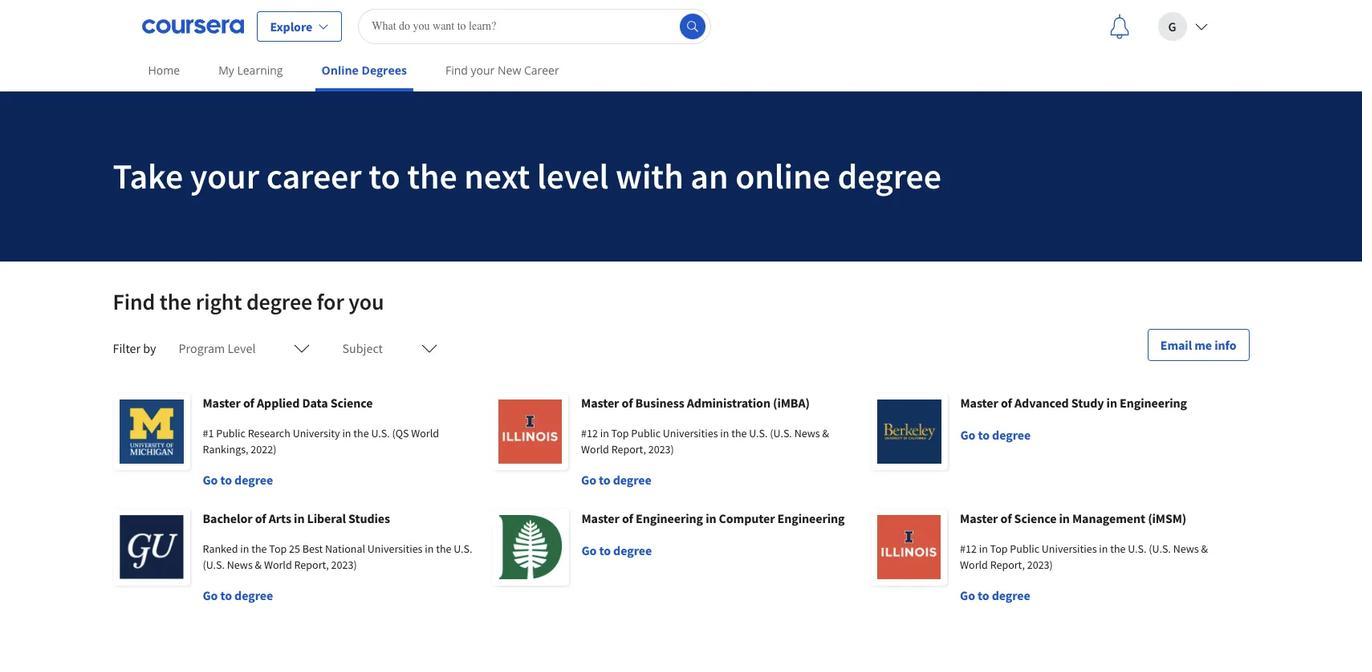 Task type: locate. For each thing, give the bounding box(es) containing it.
0 vertical spatial find
[[446, 63, 468, 78]]

of for science
[[1001, 511, 1012, 527]]

0 horizontal spatial find
[[113, 287, 155, 316]]

your right take
[[190, 154, 259, 198]]

None search field
[[358, 8, 712, 44]]

explore
[[270, 18, 313, 34]]

1 vertical spatial find
[[113, 287, 155, 316]]

What do you want to learn? text field
[[358, 8, 712, 44]]

#12 in top public universities in the u.s. (u.s. news & world report, 2023)
[[581, 426, 830, 457], [960, 542, 1209, 573]]

universities down master of science in management (imsm)
[[1042, 542, 1097, 556]]

0 horizontal spatial top
[[269, 542, 287, 556]]

university of illinois at urbana-champaign image
[[492, 393, 569, 471], [871, 509, 948, 586]]

1 horizontal spatial engineering
[[778, 511, 845, 527]]

1 vertical spatial (u.s.
[[1149, 542, 1171, 556]]

1 horizontal spatial public
[[631, 426, 661, 441]]

0 horizontal spatial public
[[216, 426, 246, 441]]

u.s. inside ranked in the top 25 best national universities in the u.s. (u.s. news & world report, 2023)
[[454, 542, 473, 556]]

0 horizontal spatial (u.s.
[[203, 558, 225, 573]]

data
[[302, 395, 328, 411]]

0 horizontal spatial #12 in top public universities in the u.s. (u.s. news & world report, 2023)
[[581, 426, 830, 457]]

subject button
[[333, 329, 447, 368]]

#12 in top public universities in the u.s. (u.s. news & world report, 2023) down master of business administration (imba)
[[581, 426, 830, 457]]

science left management
[[1015, 511, 1057, 527]]

find up filter by
[[113, 287, 155, 316]]

0 horizontal spatial universities
[[368, 542, 423, 556]]

(u.s. for (imba)
[[770, 426, 792, 441]]

1 vertical spatial university of illinois at urbana-champaign image
[[871, 509, 948, 586]]

2 horizontal spatial public
[[1010, 542, 1040, 556]]

your for find
[[471, 63, 495, 78]]

2 horizontal spatial report,
[[991, 558, 1025, 573]]

universities for master of science in management (imsm)
[[1042, 542, 1097, 556]]

2 vertical spatial news
[[227, 558, 253, 573]]

news down "(imsm)"
[[1174, 542, 1199, 556]]

(u.s. inside ranked in the top 25 best national universities in the u.s. (u.s. news & world report, 2023)
[[203, 558, 225, 573]]

0 vertical spatial science
[[331, 395, 373, 411]]

georgetown university image
[[113, 509, 190, 586]]

2 vertical spatial &
[[255, 558, 262, 573]]

0 vertical spatial #12
[[581, 426, 598, 441]]

0 vertical spatial news
[[795, 426, 820, 441]]

an
[[691, 154, 729, 198]]

email me info
[[1161, 337, 1237, 353]]

2 horizontal spatial universities
[[1042, 542, 1097, 556]]

2 horizontal spatial news
[[1174, 542, 1199, 556]]

the
[[407, 154, 457, 198], [160, 287, 191, 316], [354, 426, 369, 441], [732, 426, 747, 441], [252, 542, 267, 556], [436, 542, 452, 556], [1111, 542, 1126, 556]]

universities inside ranked in the top 25 best national universities in the u.s. (u.s. news & world report, 2023)
[[368, 542, 423, 556]]

news
[[795, 426, 820, 441], [1174, 542, 1199, 556], [227, 558, 253, 573]]

find for find the right degree for you
[[113, 287, 155, 316]]

engineering
[[1120, 395, 1188, 411], [636, 511, 703, 527], [778, 511, 845, 527]]

universities down studies
[[368, 542, 423, 556]]

2 horizontal spatial top
[[991, 542, 1008, 556]]

public down master of science in management (imsm)
[[1010, 542, 1040, 556]]

2 horizontal spatial &
[[1202, 542, 1209, 556]]

master of business administration (imba)
[[581, 395, 810, 411]]

1 vertical spatial your
[[190, 154, 259, 198]]

public
[[216, 426, 246, 441], [631, 426, 661, 441], [1010, 542, 1040, 556]]

#12
[[581, 426, 598, 441], [960, 542, 977, 556]]

report, for master of business administration (imba)
[[612, 442, 646, 457]]

2 horizontal spatial 2023)
[[1028, 558, 1053, 573]]

find left new
[[446, 63, 468, 78]]

0 vertical spatial #12 in top public universities in the u.s. (u.s. news & world report, 2023)
[[581, 426, 830, 457]]

u.s. left dartmouth college image
[[454, 542, 473, 556]]

engineering down email
[[1120, 395, 1188, 411]]

engineering left computer
[[636, 511, 703, 527]]

of
[[243, 395, 255, 411], [622, 395, 633, 411], [1001, 395, 1013, 411], [255, 511, 266, 527], [622, 511, 634, 527], [1001, 511, 1012, 527]]

1 horizontal spatial find
[[446, 63, 468, 78]]

go for master of science in management (imsm)
[[960, 588, 976, 604]]

2 vertical spatial (u.s.
[[203, 558, 225, 573]]

(u.s. down "(imsm)"
[[1149, 542, 1171, 556]]

to
[[369, 154, 400, 198], [978, 427, 990, 443], [220, 472, 232, 488], [599, 472, 611, 488], [599, 543, 611, 559], [220, 588, 232, 604], [978, 588, 990, 604]]

1 horizontal spatial top
[[612, 426, 629, 441]]

0 horizontal spatial your
[[190, 154, 259, 198]]

report,
[[612, 442, 646, 457], [294, 558, 329, 573], [991, 558, 1025, 573]]

of for engineering
[[622, 511, 634, 527]]

2023) for master of business administration (imba)
[[649, 442, 674, 457]]

1 vertical spatial #12 in top public universities in the u.s. (u.s. news & world report, 2023)
[[960, 542, 1209, 573]]

1 horizontal spatial universities
[[663, 426, 718, 441]]

0 horizontal spatial science
[[331, 395, 373, 411]]

email me info button
[[1148, 329, 1250, 361]]

my learning
[[219, 63, 283, 78]]

national
[[325, 542, 365, 556]]

master for master of business administration (imba)
[[581, 395, 619, 411]]

degrees
[[362, 63, 407, 78]]

1 vertical spatial science
[[1015, 511, 1057, 527]]

studies
[[349, 511, 390, 527]]

science
[[331, 395, 373, 411], [1015, 511, 1057, 527]]

u.s.
[[371, 426, 390, 441], [749, 426, 768, 441], [454, 542, 473, 556], [1128, 542, 1147, 556]]

news inside ranked in the top 25 best national universities in the u.s. (u.s. news & world report, 2023)
[[227, 558, 253, 573]]

news down "ranked"
[[227, 558, 253, 573]]

0 horizontal spatial 2023)
[[331, 558, 357, 573]]

g
[[1169, 18, 1177, 34]]

master for master of advanced study in engineering
[[961, 395, 999, 411]]

0 horizontal spatial university of illinois at urbana-champaign image
[[492, 393, 569, 471]]

go to degree
[[961, 427, 1031, 443], [203, 472, 273, 488], [581, 472, 652, 488], [582, 543, 652, 559], [203, 588, 273, 604], [960, 588, 1031, 604]]

2023) down master of science in management (imsm)
[[1028, 558, 1053, 573]]

rankings,
[[203, 442, 249, 457]]

0 horizontal spatial #12
[[581, 426, 598, 441]]

find
[[446, 63, 468, 78], [113, 287, 155, 316]]

2 horizontal spatial (u.s.
[[1149, 542, 1171, 556]]

1 horizontal spatial #12
[[960, 542, 977, 556]]

0 vertical spatial your
[[471, 63, 495, 78]]

news for master of science in management (imsm)
[[1174, 542, 1199, 556]]

in
[[1107, 395, 1118, 411], [342, 426, 351, 441], [600, 426, 609, 441], [721, 426, 729, 441], [294, 511, 305, 527], [706, 511, 717, 527], [1060, 511, 1070, 527], [240, 542, 249, 556], [425, 542, 434, 556], [979, 542, 988, 556], [1100, 542, 1109, 556]]

go to degree for bachelor of arts in liberal studies
[[203, 588, 273, 604]]

(u.s. down "ranked"
[[203, 558, 225, 573]]

filter by
[[113, 340, 156, 357]]

find for find your new career
[[446, 63, 468, 78]]

0 vertical spatial (u.s.
[[770, 426, 792, 441]]

(u.s.
[[770, 426, 792, 441], [1149, 542, 1171, 556], [203, 558, 225, 573]]

#12 for master of science in management (imsm)
[[960, 542, 977, 556]]

your left new
[[471, 63, 495, 78]]

universities
[[663, 426, 718, 441], [368, 542, 423, 556], [1042, 542, 1097, 556]]

your
[[471, 63, 495, 78], [190, 154, 259, 198]]

1 vertical spatial #12
[[960, 542, 977, 556]]

0 vertical spatial &
[[823, 426, 830, 441]]

master for master of science in management (imsm)
[[960, 511, 998, 527]]

degree
[[838, 154, 942, 198], [246, 287, 312, 316], [993, 427, 1031, 443], [235, 472, 273, 488], [613, 472, 652, 488], [614, 543, 652, 559], [235, 588, 273, 604], [992, 588, 1031, 604]]

1 horizontal spatial report,
[[612, 442, 646, 457]]

of for arts
[[255, 511, 266, 527]]

0 horizontal spatial &
[[255, 558, 262, 573]]

universities down master of business administration (imba)
[[663, 426, 718, 441]]

2 horizontal spatial engineering
[[1120, 395, 1188, 411]]

by
[[143, 340, 156, 357]]

university of illinois at urbana-champaign image for master of science in management (imsm)
[[871, 509, 948, 586]]

home link
[[142, 52, 186, 88]]

university of michigan image
[[113, 393, 190, 471]]

u.s. left (qs
[[371, 426, 390, 441]]

ranked
[[203, 542, 238, 556]]

1 horizontal spatial #12 in top public universities in the u.s. (u.s. news & world report, 2023)
[[960, 542, 1209, 573]]

go
[[961, 427, 976, 443], [203, 472, 218, 488], [581, 472, 597, 488], [582, 543, 597, 559], [203, 588, 218, 604], [960, 588, 976, 604]]

go for master of applied data science
[[203, 472, 218, 488]]

& for master of business administration (imba)
[[823, 426, 830, 441]]

2023) down national
[[331, 558, 357, 573]]

online degrees
[[322, 63, 407, 78]]

top
[[612, 426, 629, 441], [269, 542, 287, 556], [991, 542, 1008, 556]]

0 horizontal spatial engineering
[[636, 511, 703, 527]]

world inside #1 public research university in the u.s. (qs world rankings, 2022)
[[411, 426, 439, 441]]

top for master of business administration (imba)
[[612, 426, 629, 441]]

#12 for master of business administration (imba)
[[581, 426, 598, 441]]

engineering right computer
[[778, 511, 845, 527]]

explore button
[[257, 11, 342, 41]]

#12 in top public universities in the u.s. (u.s. news & world report, 2023) down master of science in management (imsm)
[[960, 542, 1209, 573]]

master of advanced study in engineering
[[961, 395, 1188, 411]]

liberal
[[307, 511, 346, 527]]

1 horizontal spatial science
[[1015, 511, 1057, 527]]

(imsm)
[[1148, 511, 1187, 527]]

news down (imba)
[[795, 426, 820, 441]]

public up rankings,
[[216, 426, 246, 441]]

go to degree for master of applied data science
[[203, 472, 273, 488]]

news for master of business administration (imba)
[[795, 426, 820, 441]]

ranked in the top 25 best national universities in the u.s. (u.s. news & world report, 2023)
[[203, 542, 473, 573]]

1 vertical spatial news
[[1174, 542, 1199, 556]]

1 horizontal spatial your
[[471, 63, 495, 78]]

public down business
[[631, 426, 661, 441]]

1 horizontal spatial 2023)
[[649, 442, 674, 457]]

1 vertical spatial &
[[1202, 542, 1209, 556]]

&
[[823, 426, 830, 441], [1202, 542, 1209, 556], [255, 558, 262, 573]]

2023)
[[649, 442, 674, 457], [331, 558, 357, 573], [1028, 558, 1053, 573]]

0 horizontal spatial report,
[[294, 558, 329, 573]]

science right data
[[331, 395, 373, 411]]

(u.s. down (imba)
[[770, 426, 792, 441]]

2023) down business
[[649, 442, 674, 457]]

1 horizontal spatial university of illinois at urbana-champaign image
[[871, 509, 948, 586]]

next
[[464, 154, 530, 198]]

me
[[1195, 337, 1213, 353]]

0 horizontal spatial news
[[227, 558, 253, 573]]

0 vertical spatial university of illinois at urbana-champaign image
[[492, 393, 569, 471]]

applied
[[257, 395, 300, 411]]

1 horizontal spatial (u.s.
[[770, 426, 792, 441]]

1 horizontal spatial &
[[823, 426, 830, 441]]

program level button
[[169, 329, 320, 368]]

1 horizontal spatial news
[[795, 426, 820, 441]]

the inside #1 public research university in the u.s. (qs world rankings, 2022)
[[354, 426, 369, 441]]

world
[[411, 426, 439, 441], [581, 442, 609, 457], [264, 558, 292, 573], [960, 558, 988, 573]]

master
[[203, 395, 241, 411], [581, 395, 619, 411], [961, 395, 999, 411], [582, 511, 620, 527], [960, 511, 998, 527]]



Task type: describe. For each thing, give the bounding box(es) containing it.
2023) inside ranked in the top 25 best national universities in the u.s. (u.s. news & world report, 2023)
[[331, 558, 357, 573]]

my learning link
[[212, 52, 290, 88]]

learning
[[237, 63, 283, 78]]

management
[[1073, 511, 1146, 527]]

online degrees link
[[315, 52, 414, 92]]

right
[[196, 287, 242, 316]]

your for take
[[190, 154, 259, 198]]

(qs
[[392, 426, 409, 441]]

arts
[[269, 511, 291, 527]]

go to degree for master of business administration (imba)
[[581, 472, 652, 488]]

university of illinois at urbana-champaign image for master of business administration (imba)
[[492, 393, 569, 471]]

program
[[179, 340, 225, 357]]

report, for master of science in management (imsm)
[[991, 558, 1025, 573]]

take your career to the next level with an online degree
[[113, 154, 942, 198]]

filter
[[113, 340, 141, 357]]

subject
[[342, 340, 383, 357]]

2022)
[[251, 442, 277, 457]]

universities for master of business administration (imba)
[[663, 426, 718, 441]]

#1 public research university in the u.s. (qs world rankings, 2022)
[[203, 426, 439, 457]]

(u.s. for management
[[1149, 542, 1171, 556]]

master of engineering in computer engineering
[[582, 511, 845, 527]]

#1
[[203, 426, 214, 441]]

public for master of business administration (imba)
[[631, 426, 661, 441]]

public for master of science in management (imsm)
[[1010, 542, 1040, 556]]

study
[[1072, 395, 1105, 411]]

master for master of applied data science
[[203, 395, 241, 411]]

report, inside ranked in the top 25 best national universities in the u.s. (u.s. news & world report, 2023)
[[294, 558, 329, 573]]

home
[[148, 63, 180, 78]]

coursera image
[[142, 13, 244, 39]]

25
[[289, 542, 300, 556]]

of for advanced
[[1001, 395, 1013, 411]]

of for applied
[[243, 395, 255, 411]]

online
[[736, 154, 831, 198]]

go for bachelor of arts in liberal studies
[[203, 588, 218, 604]]

master of applied data science
[[203, 395, 373, 411]]

2023) for master of science in management (imsm)
[[1028, 558, 1053, 573]]

& inside ranked in the top 25 best national universities in the u.s. (u.s. news & world report, 2023)
[[255, 558, 262, 573]]

world inside ranked in the top 25 best national universities in the u.s. (u.s. news & world report, 2023)
[[264, 558, 292, 573]]

in inside #1 public research university in the u.s. (qs world rankings, 2022)
[[342, 426, 351, 441]]

of for business
[[622, 395, 633, 411]]

& for master of science in management (imsm)
[[1202, 542, 1209, 556]]

dartmouth college image
[[492, 509, 569, 586]]

program level
[[179, 340, 256, 357]]

find your new career link
[[439, 52, 566, 88]]

online
[[322, 63, 359, 78]]

you
[[349, 287, 384, 316]]

university
[[293, 426, 340, 441]]

find your new career
[[446, 63, 559, 78]]

level
[[537, 154, 609, 198]]

(imba)
[[773, 395, 810, 411]]

my
[[219, 63, 234, 78]]

best
[[303, 542, 323, 556]]

business
[[636, 395, 685, 411]]

administration
[[687, 395, 771, 411]]

top inside ranked in the top 25 best national universities in the u.s. (u.s. news & world report, 2023)
[[269, 542, 287, 556]]

for
[[317, 287, 344, 316]]

university of california, berkeley image
[[871, 393, 948, 471]]

career
[[266, 154, 362, 198]]

info
[[1215, 337, 1237, 353]]

go to degree for master of science in management (imsm)
[[960, 588, 1031, 604]]

engineering for study
[[1120, 395, 1188, 411]]

u.s. inside #1 public research university in the u.s. (qs world rankings, 2022)
[[371, 426, 390, 441]]

u.s. down management
[[1128, 542, 1147, 556]]

engineering for in
[[778, 511, 845, 527]]

go for master of business administration (imba)
[[581, 472, 597, 488]]

career
[[524, 63, 559, 78]]

g button
[[1146, 0, 1221, 52]]

advanced
[[1015, 395, 1069, 411]]

new
[[498, 63, 521, 78]]

u.s. down administration
[[749, 426, 768, 441]]

#12 in top public universities in the u.s. (u.s. news & world report, 2023) for administration
[[581, 426, 830, 457]]

find the right degree for you
[[113, 287, 384, 316]]

with
[[616, 154, 684, 198]]

take
[[113, 154, 183, 198]]

master for master of engineering in computer engineering
[[582, 511, 620, 527]]

#12 in top public universities in the u.s. (u.s. news & world report, 2023) for in
[[960, 542, 1209, 573]]

bachelor
[[203, 511, 253, 527]]

master of science in management (imsm)
[[960, 511, 1187, 527]]

research
[[248, 426, 291, 441]]

computer
[[719, 511, 775, 527]]

level
[[228, 340, 256, 357]]

email
[[1161, 337, 1193, 353]]

bachelor of arts in liberal studies
[[203, 511, 390, 527]]

public inside #1 public research university in the u.s. (qs world rankings, 2022)
[[216, 426, 246, 441]]

top for master of science in management (imsm)
[[991, 542, 1008, 556]]



Task type: vqa. For each thing, say whether or not it's contained in the screenshot.
Go
yes



